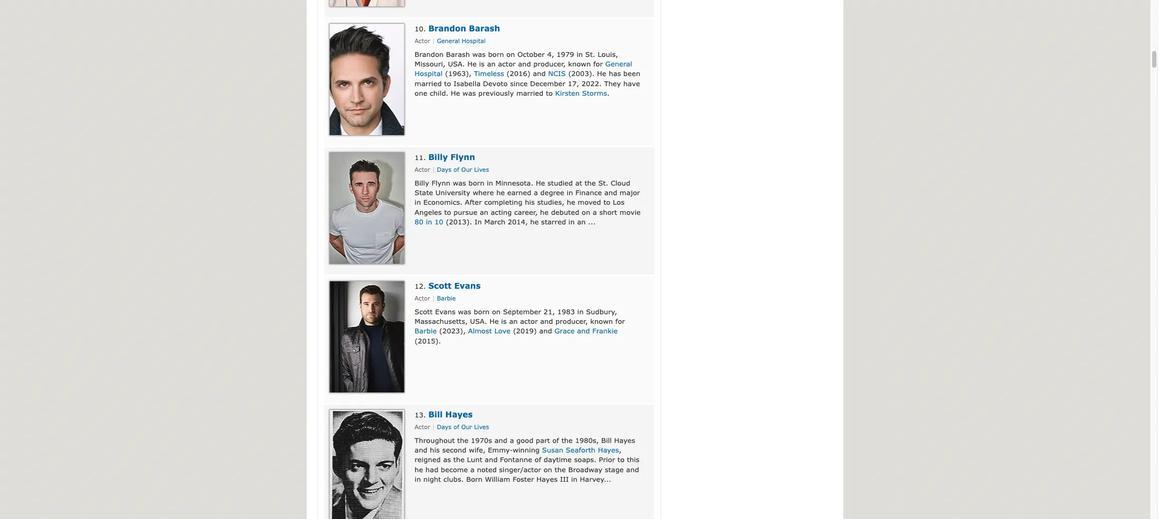 Task type: locate. For each thing, give the bounding box(es) containing it.
born inside scott evans was born on september 21, 1983 in sudbury, massachusetts, usa. he is an actor and producer, known for barbie (2023), almost love (2019) and grace and frankie (2015).
[[474, 308, 490, 316]]

to down ','
[[618, 456, 625, 464]]

brandon right 10.
[[429, 23, 466, 33]]

in up where
[[487, 179, 493, 187]]

0 vertical spatial our
[[462, 166, 472, 173]]

actor for brandon
[[415, 37, 430, 44]]

0 vertical spatial general
[[437, 37, 460, 44]]

0 horizontal spatial his
[[430, 446, 440, 454]]

hayes inside 13. bill hayes actor | days of our lives
[[446, 410, 473, 420]]

of
[[454, 166, 459, 173], [454, 424, 459, 431], [553, 437, 559, 445], [535, 456, 542, 464]]

for inside "brandon barash was born on october 4, 1979 in st. louis, missouri, usa. he is an actor and producer, known for"
[[594, 60, 603, 68]]

was up (2023),
[[458, 308, 472, 316]]

our inside 11. billy flynn actor | days of our lives
[[462, 166, 472, 173]]

1 vertical spatial known
[[591, 317, 613, 326]]

(2019)
[[513, 327, 537, 335]]

4 actor from the top
[[415, 424, 430, 431]]

2 our from the top
[[462, 424, 472, 431]]

1 horizontal spatial bill
[[602, 437, 612, 445]]

was inside billy flynn was born in minnesota. he studied at the st. cloud state university where he earned a degree in finance and major in economics. after completing his studies, he moved to los angeles to pursue an acting career, he debuted on a short movie 80 in 10 (2013). in march 2014, he starred in an ...
[[453, 179, 466, 187]]

1 vertical spatial hospital
[[415, 69, 443, 78]]

days down billy flynn link
[[437, 166, 452, 173]]

1 horizontal spatial married
[[517, 89, 544, 97]]

10.
[[415, 25, 426, 33]]

susan
[[542, 446, 564, 454]]

days
[[437, 166, 452, 173], [437, 424, 452, 431]]

barbie up (2015).
[[415, 327, 437, 335]]

billy right 11.
[[429, 152, 448, 162]]

(2015).
[[415, 337, 441, 345]]

actor inside 13. bill hayes actor | days of our lives
[[415, 424, 430, 431]]

career,
[[515, 208, 538, 216]]

scott right 12.
[[429, 281, 452, 291]]

0 vertical spatial st.
[[586, 50, 596, 58]]

lives up where
[[474, 166, 489, 173]]

general hospital
[[415, 60, 633, 78]]

4,
[[548, 50, 554, 58]]

of inside 13. bill hayes actor | days of our lives
[[454, 424, 459, 431]]

12. scott evans actor | barbie
[[415, 281, 481, 302]]

was down isabella
[[463, 89, 476, 97]]

general hospital link
[[437, 37, 486, 44], [415, 60, 633, 78]]

1 days of our lives link from the top
[[437, 166, 489, 173]]

1 our from the top
[[462, 166, 472, 173]]

| inside 12. scott evans actor | barbie
[[432, 295, 435, 302]]

days inside 11. billy flynn actor | days of our lives
[[437, 166, 452, 173]]

and up noted
[[485, 456, 498, 464]]

lives inside 13. bill hayes actor | days of our lives
[[474, 424, 489, 431]]

and inside billy flynn was born in minnesota. he studied at the st. cloud state university where he earned a degree in finance and major in economics. after completing his studies, he moved to los angeles to pursue an acting career, he debuted on a short movie 80 in 10 (2013). in march 2014, he starred in an ...
[[605, 189, 618, 197]]

actor inside 12. scott evans actor | barbie
[[415, 295, 430, 302]]

0 vertical spatial bill
[[429, 410, 443, 420]]

devoto
[[483, 79, 508, 87]]

born up where
[[469, 179, 485, 187]]

0 horizontal spatial hospital
[[415, 69, 443, 78]]

0 horizontal spatial bill
[[429, 410, 443, 420]]

flynn
[[451, 152, 475, 162], [432, 179, 451, 187]]

general inside the 10. brandon barash actor | general hospital
[[437, 37, 460, 44]]

0 vertical spatial days of our lives link
[[437, 166, 489, 173]]

of up susan
[[553, 437, 559, 445]]

married up one
[[415, 79, 442, 87]]

usa. up almost
[[470, 317, 487, 326]]

0 vertical spatial for
[[594, 60, 603, 68]]

a left degree
[[534, 189, 538, 197]]

billy up "state"
[[415, 179, 429, 187]]

0 vertical spatial producer,
[[534, 60, 566, 68]]

evans
[[454, 281, 481, 291], [435, 308, 456, 316]]

he up the (1963),
[[468, 60, 477, 68]]

0 vertical spatial his
[[525, 198, 535, 206]]

1 vertical spatial barbie
[[415, 327, 437, 335]]

foster
[[513, 475, 534, 484]]

he
[[468, 60, 477, 68], [597, 69, 607, 78], [451, 89, 460, 97], [536, 179, 545, 187], [490, 317, 499, 326]]

hayes up ','
[[615, 437, 636, 445]]

0 vertical spatial is
[[479, 60, 485, 68]]

0 vertical spatial barash
[[469, 23, 500, 33]]

1 vertical spatial barash
[[446, 50, 470, 58]]

scott inside scott evans was born on september 21, 1983 in sudbury, massachusetts, usa. he is an actor and producer, known for barbie (2023), almost love (2019) and grace and frankie (2015).
[[415, 308, 433, 316]]

a
[[534, 189, 538, 197], [593, 208, 597, 216], [510, 437, 514, 445], [471, 466, 475, 474]]

1 vertical spatial bill
[[602, 437, 612, 445]]

he
[[497, 189, 505, 197], [567, 198, 576, 206], [540, 208, 549, 216], [531, 218, 539, 226], [415, 466, 423, 474]]

he up degree
[[536, 179, 545, 187]]

born for he
[[488, 50, 504, 58]]

pursue
[[454, 208, 478, 216]]

| up missouri,
[[432, 37, 435, 44]]

susan seaforth hayes link
[[542, 446, 619, 454]]

married
[[415, 79, 442, 87], [517, 89, 544, 97]]

barash up "brandon barash was born on october 4, 1979 in st. louis, missouri, usa. he is an actor and producer, known for" on the top
[[469, 23, 500, 33]]

and left grace
[[540, 327, 552, 335]]

1 vertical spatial producer,
[[556, 317, 588, 326]]

born up the timeless link
[[488, 50, 504, 58]]

0 horizontal spatial st.
[[586, 50, 596, 58]]

1 vertical spatial our
[[462, 424, 472, 431]]

1 vertical spatial billy
[[415, 179, 429, 187]]

0 vertical spatial usa.
[[448, 60, 465, 68]]

for down louis,
[[594, 60, 603, 68]]

born for is
[[474, 308, 490, 316]]

.
[[607, 89, 610, 97]]

0 vertical spatial married
[[415, 79, 442, 87]]

bill inside throughout the 1970s and a good part of the 1980s, bill hayes and his second wife, emmy-winning
[[602, 437, 612, 445]]

0 vertical spatial billy
[[429, 152, 448, 162]]

1 days from the top
[[437, 166, 452, 173]]

general up has
[[606, 60, 633, 68]]

born inside "brandon barash was born on october 4, 1979 in st. louis, missouri, usa. he is an actor and producer, known for"
[[488, 50, 504, 58]]

1970s
[[471, 437, 492, 445]]

missouri,
[[415, 60, 446, 68]]

movie
[[620, 208, 641, 216]]

lives for flynn
[[474, 166, 489, 173]]

0 horizontal spatial is
[[479, 60, 485, 68]]

(1963),
[[445, 69, 472, 78]]

and up 'emmy-'
[[495, 437, 508, 445]]

0 vertical spatial actor
[[498, 60, 516, 68]]

is up the timeless link
[[479, 60, 485, 68]]

born inside billy flynn was born in minnesota. he studied at the st. cloud state university where he earned a degree in finance and major in economics. after completing his studies, he moved to los angeles to pursue an acting career, he debuted on a short movie 80 in 10 (2013). in march 2014, he starred in an ...
[[469, 179, 485, 187]]

1 horizontal spatial is
[[502, 317, 507, 326]]

actor down 11.
[[415, 166, 430, 173]]

the
[[585, 179, 596, 187], [457, 437, 469, 445], [562, 437, 573, 445], [454, 456, 465, 464], [555, 466, 566, 474]]

1 horizontal spatial general
[[606, 60, 633, 68]]

1 vertical spatial general
[[606, 60, 633, 68]]

studied
[[548, 179, 573, 187]]

1 vertical spatial evans
[[435, 308, 456, 316]]

1 vertical spatial lives
[[474, 424, 489, 431]]

was inside (2003). he has been married to isabella devoto since december 17, 2022. they have one child. he was previously married to
[[463, 89, 476, 97]]

billy
[[429, 152, 448, 162], [415, 179, 429, 187]]

to up the child.
[[444, 79, 451, 87]]

0 horizontal spatial general
[[437, 37, 460, 44]]

our up 1970s
[[462, 424, 472, 431]]

lives up 1970s
[[474, 424, 489, 431]]

on down daytime
[[544, 466, 552, 474]]

storms
[[582, 89, 607, 97]]

and
[[518, 60, 531, 68], [533, 69, 546, 78], [605, 189, 618, 197], [541, 317, 553, 326], [540, 327, 552, 335], [577, 327, 590, 335], [495, 437, 508, 445], [415, 446, 428, 454], [485, 456, 498, 464], [627, 466, 639, 474]]

0 vertical spatial flynn
[[451, 152, 475, 162]]

| inside 13. bill hayes actor | days of our lives
[[432, 424, 435, 431]]

lives inside 11. billy flynn actor | days of our lives
[[474, 166, 489, 173]]

scott evans image
[[330, 282, 404, 393]]

2 lives from the top
[[474, 424, 489, 431]]

1 horizontal spatial for
[[616, 317, 625, 326]]

of inside ', reigned as the lunt and fontanne of daytime soaps. prior to this he had become a noted singer/actor on the broadway stage and in night clubs. born william foster hayes iii in harvey...'
[[535, 456, 542, 464]]

10. brandon barash actor | general hospital
[[415, 23, 500, 44]]

our down billy flynn link
[[462, 166, 472, 173]]

0 vertical spatial hospital
[[462, 37, 486, 44]]

2 days of our lives link from the top
[[437, 424, 489, 431]]

0 horizontal spatial usa.
[[448, 60, 465, 68]]

known up (2003).
[[568, 60, 591, 68]]

on up general hospital
[[507, 50, 515, 58]]

hayes up the prior at bottom right
[[598, 446, 619, 454]]

to down december
[[546, 89, 553, 97]]

3 actor from the top
[[415, 295, 430, 302]]

to
[[444, 79, 451, 87], [546, 89, 553, 97], [604, 198, 611, 206], [444, 208, 451, 216], [618, 456, 625, 464]]

in right "iii"
[[572, 475, 578, 484]]

of down bill hayes link
[[454, 424, 459, 431]]

scott
[[429, 281, 452, 291], [415, 308, 433, 316]]

barbie link down scott evans link
[[437, 295, 456, 302]]

and up (2016)
[[518, 60, 531, 68]]

was inside "brandon barash was born on october 4, 1979 in st. louis, missouri, usa. he is an actor and producer, known for"
[[473, 50, 486, 58]]

was up the timeless link
[[473, 50, 486, 58]]

4 | from the top
[[432, 424, 435, 431]]

was up university
[[453, 179, 466, 187]]

general hospital link down the brandon barash link
[[437, 37, 486, 44]]

born
[[488, 50, 504, 58], [469, 179, 485, 187], [474, 308, 490, 316]]

his up career, in the top left of the page
[[525, 198, 535, 206]]

angeles
[[415, 208, 442, 216]]

hospital inside general hospital
[[415, 69, 443, 78]]

1 vertical spatial flynn
[[432, 179, 451, 187]]

13.
[[415, 411, 426, 419]]

hospital inside the 10. brandon barash actor | general hospital
[[462, 37, 486, 44]]

september
[[503, 308, 541, 316]]

in left night
[[415, 475, 421, 484]]

1 vertical spatial born
[[469, 179, 485, 187]]

of down billy flynn link
[[454, 166, 459, 173]]

was
[[473, 50, 486, 58], [463, 89, 476, 97], [453, 179, 466, 187], [458, 308, 472, 316]]

2 | from the top
[[432, 166, 435, 173]]

1 vertical spatial brandon
[[415, 50, 444, 58]]

actor inside 11. billy flynn actor | days of our lives
[[415, 166, 430, 173]]

2 vertical spatial born
[[474, 308, 490, 316]]

sudbury,
[[586, 308, 617, 316]]

in right '1979'
[[577, 50, 583, 58]]

kirsten storms link
[[556, 89, 607, 97]]

married down since
[[517, 89, 544, 97]]

1 vertical spatial actor
[[520, 317, 538, 326]]

0 horizontal spatial actor
[[498, 60, 516, 68]]

massachusetts,
[[415, 317, 468, 326]]

he down reigned
[[415, 466, 423, 474]]

0 horizontal spatial for
[[594, 60, 603, 68]]

0 vertical spatial days
[[437, 166, 452, 173]]

1 vertical spatial days
[[437, 424, 452, 431]]

| down billy flynn link
[[432, 166, 435, 173]]

was for barash
[[473, 50, 486, 58]]

moved
[[578, 198, 601, 206]]

our inside 13. bill hayes actor | days of our lives
[[462, 424, 472, 431]]

producer, down "4,"
[[534, 60, 566, 68]]

2022.
[[582, 79, 602, 87]]

(2003).
[[569, 69, 595, 78]]

0 vertical spatial known
[[568, 60, 591, 68]]

scott up massachusetts, at the bottom left
[[415, 308, 433, 316]]

was inside scott evans was born on september 21, 1983 in sudbury, massachusetts, usa. he is an actor and producer, known for barbie (2023), almost love (2019) and grace and frankie (2015).
[[458, 308, 472, 316]]

1 vertical spatial usa.
[[470, 317, 487, 326]]

his down throughout
[[430, 446, 440, 454]]

1 horizontal spatial his
[[525, 198, 535, 206]]

brandon up missouri,
[[415, 50, 444, 58]]

scott inside 12. scott evans actor | barbie
[[429, 281, 452, 291]]

on up love
[[492, 308, 501, 316]]

1 actor from the top
[[415, 37, 430, 44]]

in
[[475, 218, 482, 226]]

at
[[576, 179, 583, 187]]

1 horizontal spatial st.
[[599, 179, 609, 187]]

as
[[443, 456, 451, 464]]

1 vertical spatial married
[[517, 89, 544, 97]]

0 vertical spatial lives
[[474, 166, 489, 173]]

in inside "brandon barash was born on october 4, 1979 in st. louis, missouri, usa. he is an actor and producer, known for"
[[577, 50, 583, 58]]

lunt
[[467, 456, 483, 464]]

in
[[577, 50, 583, 58], [487, 179, 493, 187], [567, 189, 573, 197], [415, 198, 421, 206], [426, 218, 432, 226], [569, 218, 575, 226], [578, 308, 584, 316], [415, 475, 421, 484], [572, 475, 578, 484]]

13. bill hayes actor | days of our lives
[[415, 410, 489, 431]]

general down the brandon barash link
[[437, 37, 460, 44]]

known down sudbury,
[[591, 317, 613, 326]]

in right 1983
[[578, 308, 584, 316]]

his
[[525, 198, 535, 206], [430, 446, 440, 454]]

1 horizontal spatial hospital
[[462, 37, 486, 44]]

bill
[[429, 410, 443, 420], [602, 437, 612, 445]]

billy flynn image
[[330, 153, 404, 264]]

for up frankie
[[616, 317, 625, 326]]

...
[[588, 218, 596, 226]]

is inside "brandon barash was born on october 4, 1979 in st. louis, missouri, usa. he is an actor and producer, known for"
[[479, 60, 485, 68]]

0 vertical spatial barbie
[[437, 295, 456, 302]]

| inside 11. billy flynn actor | days of our lives
[[432, 166, 435, 173]]

on inside "brandon barash was born on october 4, 1979 in st. louis, missouri, usa. he is an actor and producer, known for"
[[507, 50, 515, 58]]

barash
[[469, 23, 500, 33], [446, 50, 470, 58]]

bill inside 13. bill hayes actor | days of our lives
[[429, 410, 443, 420]]

| up throughout
[[432, 424, 435, 431]]

days of our lives link down billy flynn link
[[437, 166, 489, 173]]

1 lives from the top
[[474, 166, 489, 173]]

actor up '(1963), timeless (2016) and ncis'
[[498, 60, 516, 68]]

11. billy flynn actor | days of our lives
[[415, 152, 489, 173]]

become
[[441, 466, 468, 474]]

1 vertical spatial barbie link
[[415, 327, 437, 335]]

0 vertical spatial scott
[[429, 281, 452, 291]]

bill up the prior at bottom right
[[602, 437, 612, 445]]

1 vertical spatial his
[[430, 446, 440, 454]]

0 vertical spatial brandon
[[429, 23, 466, 33]]

of inside throughout the 1970s and a good part of the 1980s, bill hayes and his second wife, emmy-winning
[[553, 437, 559, 445]]

| inside the 10. brandon barash actor | general hospital
[[432, 37, 435, 44]]

barash up the (1963),
[[446, 50, 470, 58]]

hospital down the brandon barash link
[[462, 37, 486, 44]]

1 | from the top
[[432, 37, 435, 44]]

of down winning
[[535, 456, 542, 464]]

days for bill
[[437, 424, 452, 431]]

days inside 13. bill hayes actor | days of our lives
[[437, 424, 452, 431]]

1 vertical spatial scott
[[415, 308, 433, 316]]

barbie link
[[437, 295, 456, 302], [415, 327, 437, 335]]

and up "los"
[[605, 189, 618, 197]]

actor
[[498, 60, 516, 68], [520, 317, 538, 326]]

brandon barash image
[[330, 24, 404, 135]]

st. left cloud
[[599, 179, 609, 187]]

he inside "brandon barash was born on october 4, 1979 in st. louis, missouri, usa. he is an actor and producer, known for"
[[468, 60, 477, 68]]

born up almost
[[474, 308, 490, 316]]

he up almost love link
[[490, 317, 499, 326]]

iii
[[560, 475, 569, 484]]

(1963), timeless (2016) and ncis
[[443, 69, 566, 78]]

days of our lives link for hayes
[[437, 424, 489, 431]]

1 horizontal spatial usa.
[[470, 317, 487, 326]]

1 horizontal spatial actor
[[520, 317, 538, 326]]

barash inside "brandon barash was born on october 4, 1979 in st. louis, missouri, usa. he is an actor and producer, known for"
[[446, 50, 470, 58]]

days down bill hayes link
[[437, 424, 452, 431]]

brandon inside the 10. brandon barash actor | general hospital
[[429, 23, 466, 33]]

0 vertical spatial born
[[488, 50, 504, 58]]

a inside ', reigned as the lunt and fontanne of daytime soaps. prior to this he had become a noted singer/actor on the broadway stage and in night clubs. born william foster hayes iii in harvey...'
[[471, 466, 475, 474]]

he down isabella
[[451, 89, 460, 97]]

and down this
[[627, 466, 639, 474]]

3 | from the top
[[432, 295, 435, 302]]

actor up "(2019)"
[[520, 317, 538, 326]]

1 vertical spatial for
[[616, 317, 625, 326]]

2 days from the top
[[437, 424, 452, 431]]

after
[[465, 198, 482, 206]]

on down moved
[[582, 208, 591, 216]]

2 actor from the top
[[415, 166, 430, 173]]

known inside "brandon barash was born on october 4, 1979 in st. louis, missouri, usa. he is an actor and producer, known for"
[[568, 60, 591, 68]]

hayes left "iii"
[[537, 475, 558, 484]]

1 vertical spatial days of our lives link
[[437, 424, 489, 431]]

lives for hayes
[[474, 424, 489, 431]]

and up december
[[533, 69, 546, 78]]

actor inside the 10. brandon barash actor | general hospital
[[415, 37, 430, 44]]

0 horizontal spatial married
[[415, 79, 442, 87]]

general hospital link up since
[[415, 60, 633, 78]]

producer, inside scott evans was born on september 21, 1983 in sudbury, massachusetts, usa. he is an actor and producer, known for barbie (2023), almost love (2019) and grace and frankie (2015).
[[556, 317, 588, 326]]

on inside billy flynn was born in minnesota. he studied at the st. cloud state university where he earned a degree in finance and major in economics. after completing his studies, he moved to los angeles to pursue an acting career, he debuted on a short movie 80 in 10 (2013). in march 2014, he starred in an ...
[[582, 208, 591, 216]]

0 vertical spatial evans
[[454, 281, 481, 291]]

1983
[[558, 308, 575, 316]]

usa. up the (1963),
[[448, 60, 465, 68]]

actor for bill
[[415, 424, 430, 431]]

earned
[[508, 189, 532, 197]]

a left good
[[510, 437, 514, 445]]

clubs.
[[444, 475, 464, 484]]

1 vertical spatial st.
[[599, 179, 609, 187]]

he inside billy flynn was born in minnesota. he studied at the st. cloud state university where he earned a degree in finance and major in economics. after completing his studies, he moved to los angeles to pursue an acting career, he debuted on a short movie 80 in 10 (2013). in march 2014, he starred in an ...
[[536, 179, 545, 187]]

and inside "brandon barash was born on october 4, 1979 in st. louis, missouri, usa. he is an actor and producer, known for"
[[518, 60, 531, 68]]

11.
[[415, 153, 426, 162]]

hospital down missouri,
[[415, 69, 443, 78]]

1 vertical spatial is
[[502, 317, 507, 326]]

days of our lives link
[[437, 166, 489, 173], [437, 424, 489, 431]]

usa. inside scott evans was born on september 21, 1983 in sudbury, massachusetts, usa. he is an actor and producer, known for barbie (2023), almost love (2019) and grace and frankie (2015).
[[470, 317, 487, 326]]

completing
[[485, 198, 523, 206]]

usa. inside "brandon barash was born on october 4, 1979 in st. louis, missouri, usa. he is an actor and producer, known for"
[[448, 60, 465, 68]]



Task type: vqa. For each thing, say whether or not it's contained in the screenshot.
the rightmost See
no



Task type: describe. For each thing, give the bounding box(es) containing it.
(2003). he has been married to isabella devoto since december 17, 2022. they have one child. he was previously married to
[[415, 69, 641, 97]]

an inside "brandon barash was born on october 4, 1979 in st. louis, missouri, usa. he is an actor and producer, known for"
[[487, 60, 496, 68]]

an up in
[[480, 208, 489, 216]]

susan seaforth hayes
[[542, 446, 619, 454]]

to inside ', reigned as the lunt and fontanne of daytime soaps. prior to this he had become a noted singer/actor on the broadway stage and in night clubs. born william foster hayes iii in harvey...'
[[618, 456, 625, 464]]

louis,
[[598, 50, 619, 58]]

to down 'economics.'
[[444, 208, 451, 216]]

ncis
[[548, 69, 566, 78]]

emmy-
[[488, 446, 513, 454]]

he inside ', reigned as the lunt and fontanne of daytime soaps. prior to this he had become a noted singer/actor on the broadway stage and in night clubs. born william foster hayes iii in harvey...'
[[415, 466, 423, 474]]

william
[[485, 475, 511, 484]]

isabella
[[454, 79, 481, 87]]

cloud
[[611, 179, 631, 187]]

december
[[530, 79, 566, 87]]

previously
[[479, 89, 514, 97]]

actor for billy
[[415, 166, 430, 173]]

one
[[415, 89, 428, 97]]

| for scott
[[432, 295, 435, 302]]

kirsten storms .
[[556, 89, 610, 97]]

the up susan seaforth hayes link
[[562, 437, 573, 445]]

born for university
[[469, 179, 485, 187]]

state
[[415, 189, 433, 197]]

harvey...
[[580, 475, 612, 484]]

acting
[[491, 208, 512, 216]]

| for billy
[[432, 166, 435, 173]]

and down 21,
[[541, 317, 553, 326]]

grace and frankie link
[[555, 327, 618, 335]]

actor inside scott evans was born on september 21, 1983 in sudbury, massachusetts, usa. he is an actor and producer, known for barbie (2023), almost love (2019) and grace and frankie (2015).
[[520, 317, 538, 326]]

was for flynn
[[453, 179, 466, 187]]

almost
[[468, 327, 492, 335]]

his inside billy flynn was born in minnesota. he studied at the st. cloud state university where he earned a degree in finance and major in economics. after completing his studies, he moved to los angeles to pursue an acting career, he debuted on a short movie 80 in 10 (2013). in march 2014, he starred in an ...
[[525, 198, 535, 206]]

producer, inside "brandon barash was born on october 4, 1979 in st. louis, missouri, usa. he is an actor and producer, known for"
[[534, 60, 566, 68]]

our for flynn
[[462, 166, 472, 173]]

hayes inside throughout the 1970s and a good part of the 1980s, bill hayes and his second wife, emmy-winning
[[615, 437, 636, 445]]

hayes inside ', reigned as the lunt and fontanne of daytime soaps. prior to this he had become a noted singer/actor on the broadway stage and in night clubs. born william foster hayes iii in harvey...'
[[537, 475, 558, 484]]

wife,
[[469, 446, 486, 454]]

st. inside "brandon barash was born on october 4, 1979 in st. louis, missouri, usa. he is an actor and producer, known for"
[[586, 50, 596, 58]]

throughout the 1970s and a good part of the 1980s, bill hayes and his second wife, emmy-winning
[[415, 437, 636, 454]]

he up completing
[[497, 189, 505, 197]]

timeless
[[474, 69, 504, 78]]

1 vertical spatial general hospital link
[[415, 60, 633, 78]]

los
[[613, 198, 625, 206]]

the up second
[[457, 437, 469, 445]]

child.
[[430, 89, 449, 97]]

1979
[[557, 50, 575, 58]]

degree
[[541, 189, 565, 197]]

university
[[436, 189, 471, 197]]

minnesota.
[[496, 179, 534, 187]]

scott evans was born on september 21, 1983 in sudbury, massachusetts, usa. he is an actor and producer, known for barbie (2023), almost love (2019) and grace and frankie (2015).
[[415, 308, 625, 345]]

on inside scott evans was born on september 21, 1983 in sudbury, massachusetts, usa. he is an actor and producer, known for barbie (2023), almost love (2019) and grace and frankie (2015).
[[492, 308, 501, 316]]

and right grace
[[577, 327, 590, 335]]

80
[[415, 218, 424, 226]]

1980s,
[[575, 437, 599, 445]]

(2016)
[[507, 69, 531, 78]]

flynn inside billy flynn was born in minnesota. he studied at the st. cloud state university where he earned a degree in finance and major in economics. after completing his studies, he moved to los angeles to pursue an acting career, he debuted on a short movie 80 in 10 (2013). in march 2014, he starred in an ...
[[432, 179, 451, 187]]

kevin spirtas image
[[330, 0, 404, 6]]

daytime
[[544, 456, 572, 464]]

| for brandon
[[432, 37, 435, 44]]

the down daytime
[[555, 466, 566, 474]]

he down studies,
[[540, 208, 549, 216]]

timeless link
[[474, 69, 504, 78]]

debuted
[[551, 208, 580, 216]]

for inside scott evans was born on september 21, 1983 in sudbury, massachusetts, usa. he is an actor and producer, known for barbie (2023), almost love (2019) and grace and frankie (2015).
[[616, 317, 625, 326]]

an left ...
[[577, 218, 586, 226]]

studies,
[[538, 198, 565, 206]]

noted
[[477, 466, 497, 474]]

to up short
[[604, 198, 611, 206]]

barbie inside 12. scott evans actor | barbie
[[437, 295, 456, 302]]

reigned
[[415, 456, 441, 464]]

finance
[[576, 189, 602, 197]]

he left has
[[597, 69, 607, 78]]

soaps.
[[574, 456, 597, 464]]

in inside scott evans was born on september 21, 1983 in sudbury, massachusetts, usa. he is an actor and producer, known for barbie (2023), almost love (2019) and grace and frankie (2015).
[[578, 308, 584, 316]]

actor inside "brandon barash was born on october 4, 1979 in st. louis, missouri, usa. he is an actor and producer, known for"
[[498, 60, 516, 68]]

his inside throughout the 1970s and a good part of the 1980s, bill hayes and his second wife, emmy-winning
[[430, 446, 440, 454]]

our for hayes
[[462, 424, 472, 431]]

born
[[466, 475, 483, 484]]

, reigned as the lunt and fontanne of daytime soaps. prior to this he had become a noted singer/actor on the broadway stage and in night clubs. born william foster hayes iii in harvey...
[[415, 446, 640, 484]]

brandon barash link
[[429, 23, 500, 33]]

broadway
[[569, 466, 603, 474]]

singer/actor
[[499, 466, 541, 474]]

actor for scott
[[415, 295, 430, 302]]

general inside general hospital
[[606, 60, 633, 68]]

(2013).
[[446, 218, 472, 226]]

a up ...
[[593, 208, 597, 216]]

12.
[[415, 282, 426, 291]]

has
[[609, 69, 621, 78]]

barash inside the 10. brandon barash actor | general hospital
[[469, 23, 500, 33]]

flynn inside 11. billy flynn actor | days of our lives
[[451, 152, 475, 162]]

economics.
[[424, 198, 463, 206]]

days for billy
[[437, 166, 452, 173]]

march
[[485, 218, 506, 226]]

brandon inside "brandon barash was born on october 4, 1979 in st. louis, missouri, usa. he is an actor and producer, known for"
[[415, 50, 444, 58]]

fontanne
[[500, 456, 533, 464]]

and up reigned
[[415, 446, 428, 454]]

they
[[604, 79, 621, 87]]

10
[[435, 218, 444, 226]]

winning
[[513, 446, 540, 454]]

| for bill
[[432, 424, 435, 431]]

known inside scott evans was born on september 21, 1983 in sudbury, massachusetts, usa. he is an actor and producer, known for barbie (2023), almost love (2019) and grace and frankie (2015).
[[591, 317, 613, 326]]

good
[[517, 437, 534, 445]]

billy inside billy flynn was born in minnesota. he studied at the st. cloud state university where he earned a degree in finance and major in economics. after completing his studies, he moved to los angeles to pursue an acting career, he debuted on a short movie 80 in 10 (2013). in march 2014, he starred in an ...
[[415, 179, 429, 187]]

been
[[624, 69, 641, 78]]

evans inside 12. scott evans actor | barbie
[[454, 281, 481, 291]]

in down 'angeles'
[[426, 218, 432, 226]]

80 in 10 link
[[415, 218, 444, 226]]

billy flynn link
[[429, 152, 475, 162]]

billy inside 11. billy flynn actor | days of our lives
[[429, 152, 448, 162]]

part
[[536, 437, 550, 445]]

is inside scott evans was born on september 21, 1983 in sudbury, massachusetts, usa. he is an actor and producer, known for barbie (2023), almost love (2019) and grace and frankie (2015).
[[502, 317, 507, 326]]

kirsten
[[556, 89, 580, 97]]

stage
[[605, 466, 624, 474]]

brandon barash was born on october 4, 1979 in st. louis, missouri, usa. he is an actor and producer, known for
[[415, 50, 619, 68]]

0 vertical spatial barbie link
[[437, 295, 456, 302]]

almost love link
[[468, 327, 511, 335]]

ncis link
[[548, 69, 566, 78]]

in down "state"
[[415, 198, 421, 206]]

since
[[510, 79, 528, 87]]

(2023),
[[440, 327, 466, 335]]

17,
[[568, 79, 579, 87]]

in down "studied"
[[567, 189, 573, 197]]

he inside scott evans was born on september 21, 1983 in sudbury, massachusetts, usa. he is an actor and producer, known for barbie (2023), almost love (2019) and grace and frankie (2015).
[[490, 317, 499, 326]]

evans inside scott evans was born on september 21, 1983 in sudbury, massachusetts, usa. he is an actor and producer, known for barbie (2023), almost love (2019) and grace and frankie (2015).
[[435, 308, 456, 316]]

a inside throughout the 1970s and a good part of the 1980s, bill hayes and his second wife, emmy-winning
[[510, 437, 514, 445]]

prior
[[599, 456, 615, 464]]

he up debuted
[[567, 198, 576, 206]]

was for evans
[[458, 308, 472, 316]]

frankie
[[593, 327, 618, 335]]

have
[[624, 79, 640, 87]]

the inside billy flynn was born in minnesota. he studied at the st. cloud state university where he earned a degree in finance and major in economics. after completing his studies, he moved to los angeles to pursue an acting career, he debuted on a short movie 80 in 10 (2013). in march 2014, he starred in an ...
[[585, 179, 596, 187]]

throughout
[[415, 437, 455, 445]]

in down debuted
[[569, 218, 575, 226]]

of inside 11. billy flynn actor | days of our lives
[[454, 166, 459, 173]]

he down career, in the top left of the page
[[531, 218, 539, 226]]

0 vertical spatial general hospital link
[[437, 37, 486, 44]]

days of our lives link for flynn
[[437, 166, 489, 173]]

the up become
[[454, 456, 465, 464]]

bill hayes image
[[330, 411, 404, 520]]

on inside ', reigned as the lunt and fontanne of daytime soaps. prior to this he had become a noted singer/actor on the broadway stage and in night clubs. born william foster hayes iii in harvey...'
[[544, 466, 552, 474]]

scott evans link
[[429, 281, 481, 291]]

barbie inside scott evans was born on september 21, 1983 in sudbury, massachusetts, usa. he is an actor and producer, known for barbie (2023), almost love (2019) and grace and frankie (2015).
[[415, 327, 437, 335]]

st. inside billy flynn was born in minnesota. he studied at the st. cloud state university where he earned a degree in finance and major in economics. after completing his studies, he moved to los angeles to pursue an acting career, he debuted on a short movie 80 in 10 (2013). in march 2014, he starred in an ...
[[599, 179, 609, 187]]

an inside scott evans was born on september 21, 1983 in sudbury, massachusetts, usa. he is an actor and producer, known for barbie (2023), almost love (2019) and grace and frankie (2015).
[[509, 317, 518, 326]]

starred
[[541, 218, 566, 226]]

where
[[473, 189, 494, 197]]

2014,
[[508, 218, 528, 226]]



